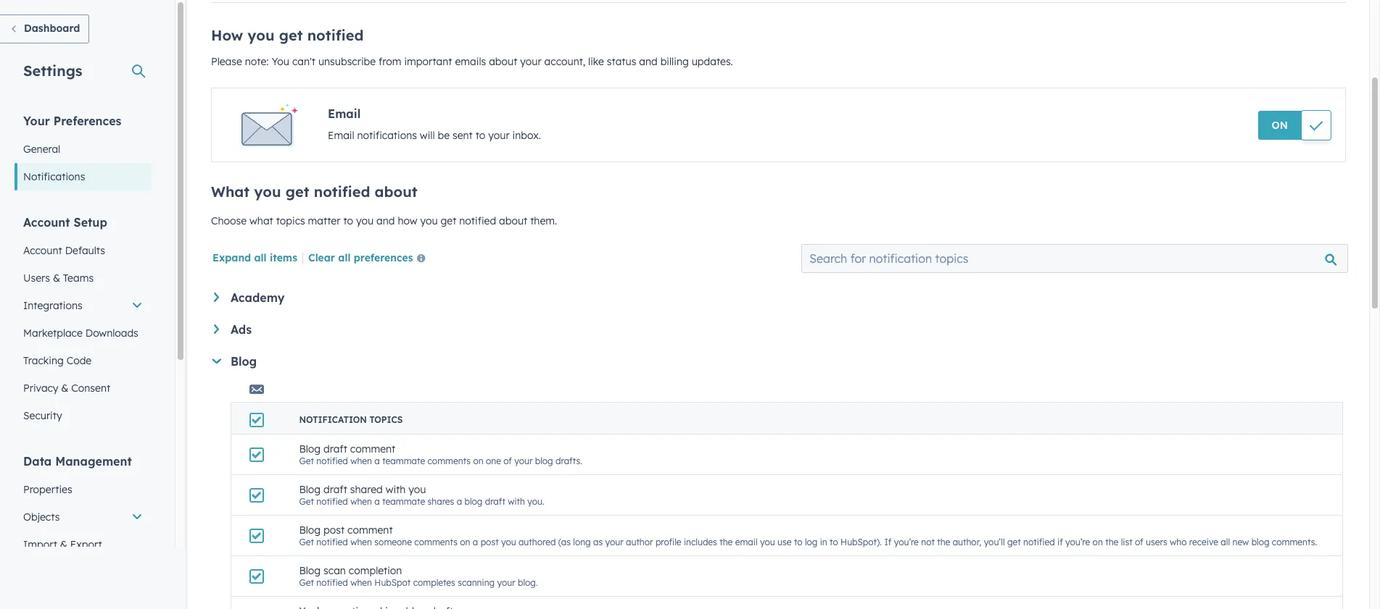 Task type: describe. For each thing, give the bounding box(es) containing it.
get inside blog draft shared with you get notified when a teammate shares a blog draft with you.
[[299, 497, 314, 508]]

0 horizontal spatial with
[[386, 484, 406, 497]]

note:
[[245, 55, 269, 68]]

can't
[[292, 55, 315, 68]]

use
[[777, 537, 792, 548]]

a up someone
[[374, 497, 380, 508]]

clear all preferences
[[308, 252, 413, 265]]

new
[[1233, 537, 1249, 548]]

scan
[[324, 565, 346, 578]]

security link
[[15, 403, 152, 430]]

notifications
[[23, 170, 85, 183]]

users & teams
[[23, 272, 94, 285]]

blog for blog scan completion get notified when hubspot completes scanning your blog.
[[299, 565, 321, 578]]

consent
[[71, 382, 110, 395]]

blog inside "blog draft comment get notified when a teammate comments on one of your blog drafts."
[[535, 456, 553, 467]]

comments inside the blog post comment get notified when someone comments on a post you authored (as long as your author profile includes the email you use to log in to hubspot). if you're not the author, you'll get notified if you're on the list of users who receive all new blog comments.
[[414, 537, 458, 548]]

academy
[[231, 291, 285, 305]]

objects button
[[15, 504, 152, 532]]

0 horizontal spatial post
[[324, 524, 345, 537]]

import & export link
[[15, 532, 152, 559]]

will
[[420, 129, 435, 142]]

how
[[398, 215, 417, 228]]

2 horizontal spatial on
[[1093, 537, 1103, 548]]

blog for blog draft shared with you get notified when a teammate shares a blog draft with you.
[[299, 484, 321, 497]]

of inside the blog post comment get notified when someone comments on a post you authored (as long as your author profile includes the email you use to log in to hubspot). if you're not the author, you'll get notified if you're on the list of users who receive all new blog comments.
[[1135, 537, 1143, 548]]

notified inside "blog scan completion get notified when hubspot completes scanning your blog."
[[316, 578, 348, 589]]

all for clear
[[338, 252, 351, 265]]

get right how
[[441, 215, 456, 228]]

scanning
[[458, 578, 495, 589]]

draft for shared
[[324, 484, 347, 497]]

like
[[588, 55, 604, 68]]

security
[[23, 410, 62, 423]]

1 vertical spatial about
[[375, 183, 418, 201]]

1 horizontal spatial with
[[508, 497, 525, 508]]

& for teams
[[53, 272, 60, 285]]

data
[[23, 455, 52, 469]]

users
[[1146, 537, 1167, 548]]

downloads
[[85, 327, 138, 340]]

completion
[[349, 565, 402, 578]]

log
[[805, 537, 818, 548]]

shares
[[428, 497, 454, 508]]

1 horizontal spatial post
[[481, 537, 499, 548]]

unsubscribe
[[318, 55, 376, 68]]

clear all preferences button
[[308, 251, 431, 268]]

teammate inside "blog draft comment get notified when a teammate comments on one of your blog drafts."
[[382, 456, 425, 467]]

notified up scan
[[316, 537, 348, 548]]

hubspot).
[[841, 537, 882, 548]]

comments.
[[1272, 537, 1317, 548]]

blog.
[[518, 578, 538, 589]]

dashboard
[[24, 22, 80, 35]]

long
[[573, 537, 591, 548]]

settings
[[23, 62, 82, 80]]

privacy & consent
[[23, 382, 110, 395]]

1 the from the left
[[720, 537, 733, 548]]

tracking code link
[[15, 347, 152, 375]]

& for export
[[60, 539, 67, 552]]

from
[[379, 55, 401, 68]]

0 vertical spatial about
[[489, 55, 517, 68]]

shared
[[350, 484, 383, 497]]

items
[[270, 252, 297, 265]]

blog scan completion get notified when hubspot completes scanning your blog.
[[299, 565, 538, 589]]

1 horizontal spatial and
[[639, 55, 658, 68]]

account for account defaults
[[23, 244, 62, 257]]

choose what topics matter to you and how you get notified about them.
[[211, 215, 557, 228]]

sent
[[453, 129, 473, 142]]

what you get notified about
[[211, 183, 418, 201]]

blog for blog draft comment get notified when a teammate comments on one of your blog drafts.
[[299, 443, 321, 456]]

caret image for ads
[[214, 325, 219, 334]]

choose
[[211, 215, 247, 228]]

not
[[921, 537, 935, 548]]

teammate inside blog draft shared with you get notified when a teammate shares a blog draft with you.
[[382, 497, 425, 508]]

teams
[[63, 272, 94, 285]]

general
[[23, 143, 60, 156]]

your
[[23, 114, 50, 128]]

preferences
[[53, 114, 121, 128]]

academy button
[[214, 291, 1343, 305]]

import
[[23, 539, 57, 552]]

data management
[[23, 455, 132, 469]]

integrations
[[23, 300, 82, 313]]

inbox.
[[512, 129, 541, 142]]

a right shares
[[457, 497, 462, 508]]

expand
[[212, 252, 251, 265]]

notification
[[299, 415, 367, 426]]

to right sent
[[476, 129, 485, 142]]

blog draft shared with you get notified when a teammate shares a blog draft with you.
[[299, 484, 544, 508]]

authored
[[519, 537, 556, 548]]

someone
[[374, 537, 412, 548]]

them.
[[530, 215, 557, 228]]

get for blog post comment
[[299, 537, 314, 548]]

integrations button
[[15, 292, 152, 320]]

how you get notified
[[211, 26, 364, 44]]

caret image for academy
[[214, 293, 219, 302]]

clear
[[308, 252, 335, 265]]

blog for blog post comment get notified when someone comments on a post you authored (as long as your author profile includes the email you use to log in to hubspot). if you're not the author, you'll get notified if you're on the list of users who receive all new blog comments.
[[299, 524, 321, 537]]

updates.
[[692, 55, 733, 68]]

blog inside blog draft shared with you get notified when a teammate shares a blog draft with you.
[[464, 497, 483, 508]]

how
[[211, 26, 243, 44]]

comment for blog draft comment
[[350, 443, 395, 456]]

matter
[[308, 215, 340, 228]]

one
[[486, 456, 501, 467]]

hubspot
[[374, 578, 411, 589]]

as
[[593, 537, 603, 548]]

import & export
[[23, 539, 102, 552]]

when for scan
[[350, 578, 372, 589]]

you left authored
[[501, 537, 516, 548]]

author,
[[953, 537, 981, 548]]

on
[[1272, 119, 1288, 132]]

code
[[66, 355, 92, 368]]

2 you're from the left
[[1065, 537, 1090, 548]]

to right matter
[[343, 215, 353, 228]]

expand all items button
[[212, 252, 297, 265]]

comments inside "blog draft comment get notified when a teammate comments on one of your blog drafts."
[[428, 456, 471, 467]]

get for blog scan completion
[[299, 578, 314, 589]]

Search for notification topics search field
[[802, 244, 1348, 273]]

notified up matter
[[314, 183, 370, 201]]

profile
[[656, 537, 681, 548]]

1 you're from the left
[[894, 537, 919, 548]]

preferences
[[354, 252, 413, 265]]

be
[[438, 129, 450, 142]]

email notifications will be sent to your inbox.
[[328, 129, 541, 142]]

tracking
[[23, 355, 64, 368]]

you up clear all preferences at left
[[356, 215, 374, 228]]

0 vertical spatial topics
[[276, 215, 305, 228]]

caret image for blog
[[212, 359, 221, 364]]



Task type: locate. For each thing, give the bounding box(es) containing it.
notified inside "blog draft comment get notified when a teammate comments on one of your blog drafts."
[[316, 456, 348, 467]]

2 get from the top
[[299, 497, 314, 508]]

1 horizontal spatial the
[[937, 537, 950, 548]]

author
[[626, 537, 653, 548]]

when inside "blog scan completion get notified when hubspot completes scanning your blog."
[[350, 578, 372, 589]]

3 when from the top
[[350, 537, 372, 548]]

topics right "notification"
[[369, 415, 403, 426]]

you're
[[894, 537, 919, 548], [1065, 537, 1090, 548]]

with
[[386, 484, 406, 497], [508, 497, 525, 508]]

post up scanning
[[481, 537, 499, 548]]

list
[[1121, 537, 1133, 548]]

0 vertical spatial teammate
[[382, 456, 425, 467]]

0 horizontal spatial topics
[[276, 215, 305, 228]]

privacy & consent link
[[15, 375, 152, 403]]

get inside the blog post comment get notified when someone comments on a post you authored (as long as your author profile includes the email you use to log in to hubspot). if you're not the author, you'll get notified if you're on the list of users who receive all new blog comments.
[[299, 537, 314, 548]]

get up matter
[[286, 183, 309, 201]]

1 horizontal spatial all
[[338, 252, 351, 265]]

with right the shared
[[386, 484, 406, 497]]

blog post comment get notified when someone comments on a post you authored (as long as your author profile includes the email you use to log in to hubspot). if you're not the author, you'll get notified if you're on the list of users who receive all new blog comments.
[[299, 524, 1317, 548]]

post up scan
[[324, 524, 345, 537]]

1 horizontal spatial you're
[[1065, 537, 1090, 548]]

the right not
[[937, 537, 950, 548]]

account setup element
[[15, 215, 152, 430]]

email up notifications
[[328, 107, 361, 121]]

all for expand
[[254, 252, 267, 265]]

1 teammate from the top
[[382, 456, 425, 467]]

when for draft
[[350, 456, 372, 467]]

2 horizontal spatial the
[[1105, 537, 1119, 548]]

your inside the blog post comment get notified when someone comments on a post you authored (as long as your author profile includes the email you use to log in to hubspot). if you're not the author, you'll get notified if you're on the list of users who receive all new blog comments.
[[605, 537, 624, 548]]

0 horizontal spatial on
[[460, 537, 470, 548]]

marketplace downloads
[[23, 327, 138, 340]]

all right clear
[[338, 252, 351, 265]]

a up the shared
[[374, 456, 380, 467]]

on
[[473, 456, 483, 467], [460, 537, 470, 548], [1093, 537, 1103, 548]]

of right the "one"
[[504, 456, 512, 467]]

notified inside blog draft shared with you get notified when a teammate shares a blog draft with you.
[[316, 497, 348, 508]]

email
[[328, 107, 361, 121], [328, 129, 354, 142]]

blog
[[535, 456, 553, 467], [464, 497, 483, 508], [1252, 537, 1270, 548]]

&
[[53, 272, 60, 285], [61, 382, 68, 395], [60, 539, 67, 552]]

email left notifications
[[328, 129, 354, 142]]

account setup
[[23, 215, 107, 230]]

of inside "blog draft comment get notified when a teammate comments on one of your blog drafts."
[[504, 456, 512, 467]]

on inside "blog draft comment get notified when a teammate comments on one of your blog drafts."
[[473, 456, 483, 467]]

if
[[884, 537, 892, 548]]

notified up "unsubscribe"
[[307, 26, 364, 44]]

drafts.
[[556, 456, 582, 467]]

account for account setup
[[23, 215, 70, 230]]

blog inside the blog post comment get notified when someone comments on a post you authored (as long as your author profile includes the email you use to log in to hubspot). if you're not the author, you'll get notified if you're on the list of users who receive all new blog comments.
[[299, 524, 321, 537]]

properties
[[23, 484, 72, 497]]

get for blog draft comment
[[299, 456, 314, 467]]

all left items
[[254, 252, 267, 265]]

your inside "blog scan completion get notified when hubspot completes scanning your blog."
[[497, 578, 515, 589]]

caret image inside academy dropdown button
[[214, 293, 219, 302]]

what
[[249, 215, 273, 228]]

1 horizontal spatial topics
[[369, 415, 403, 426]]

about left 'them.' on the left
[[499, 215, 527, 228]]

0 vertical spatial comment
[[350, 443, 395, 456]]

caret image
[[214, 293, 219, 302], [214, 325, 219, 334], [212, 359, 221, 364]]

1 account from the top
[[23, 215, 70, 230]]

post
[[324, 524, 345, 537], [481, 537, 499, 548]]

who
[[1170, 537, 1187, 548]]

marketplace
[[23, 327, 83, 340]]

4 get from the top
[[299, 578, 314, 589]]

1 vertical spatial topics
[[369, 415, 403, 426]]

0 horizontal spatial and
[[376, 215, 395, 228]]

users
[[23, 272, 50, 285]]

your preferences element
[[15, 113, 152, 191]]

blog right shares
[[464, 497, 483, 508]]

please note: you can't unsubscribe from important emails about your account, like status and billing updates.
[[211, 55, 733, 68]]

comment down the shared
[[347, 524, 393, 537]]

your preferences
[[23, 114, 121, 128]]

notified left if
[[1023, 537, 1055, 548]]

& for consent
[[61, 382, 68, 395]]

important
[[404, 55, 452, 68]]

0 vertical spatial account
[[23, 215, 70, 230]]

comment inside "blog draft comment get notified when a teammate comments on one of your blog drafts."
[[350, 443, 395, 456]]

0 vertical spatial blog
[[535, 456, 553, 467]]

2 account from the top
[[23, 244, 62, 257]]

blog
[[231, 355, 257, 369], [299, 443, 321, 456], [299, 484, 321, 497], [299, 524, 321, 537], [299, 565, 321, 578]]

draft left the shared
[[324, 484, 347, 497]]

comments up "blog scan completion get notified when hubspot completes scanning your blog."
[[414, 537, 458, 548]]

get right you'll
[[1007, 537, 1021, 548]]

2 vertical spatial about
[[499, 215, 527, 228]]

account defaults
[[23, 244, 105, 257]]

your right the "one"
[[514, 456, 533, 467]]

you
[[272, 55, 289, 68]]

get up the you
[[279, 26, 303, 44]]

on left the "one"
[[473, 456, 483, 467]]

1 email from the top
[[328, 107, 361, 121]]

ads
[[231, 323, 252, 337]]

blog left drafts.
[[535, 456, 553, 467]]

when inside "blog draft comment get notified when a teammate comments on one of your blog drafts."
[[350, 456, 372, 467]]

3 the from the left
[[1105, 537, 1119, 548]]

1 vertical spatial of
[[1135, 537, 1143, 548]]

teammate
[[382, 456, 425, 467], [382, 497, 425, 508]]

get
[[299, 456, 314, 467], [299, 497, 314, 508], [299, 537, 314, 548], [299, 578, 314, 589]]

blog right new in the bottom right of the page
[[1252, 537, 1270, 548]]

in
[[820, 537, 827, 548]]

2 horizontal spatial blog
[[1252, 537, 1270, 548]]

notified left completion
[[316, 578, 348, 589]]

emails
[[455, 55, 486, 68]]

includes
[[684, 537, 717, 548]]

you up note: on the left top of the page
[[248, 26, 275, 44]]

1 vertical spatial blog
[[464, 497, 483, 508]]

0 horizontal spatial you're
[[894, 537, 919, 548]]

on left 'list'
[[1093, 537, 1103, 548]]

marketplace downloads link
[[15, 320, 152, 347]]

you inside blog draft shared with you get notified when a teammate shares a blog draft with you.
[[408, 484, 426, 497]]

management
[[55, 455, 132, 469]]

0 horizontal spatial the
[[720, 537, 733, 548]]

2 when from the top
[[350, 497, 372, 508]]

0 vertical spatial caret image
[[214, 293, 219, 302]]

blog inside "blog scan completion get notified when hubspot completes scanning your blog."
[[299, 565, 321, 578]]

status
[[607, 55, 636, 68]]

and left billing
[[639, 55, 658, 68]]

0 horizontal spatial all
[[254, 252, 267, 265]]

the left email
[[720, 537, 733, 548]]

comment inside the blog post comment get notified when someone comments on a post you authored (as long as your author profile includes the email you use to log in to hubspot). if you're not the author, you'll get notified if you're on the list of users who receive all new blog comments.
[[347, 524, 393, 537]]

1 vertical spatial teammate
[[382, 497, 425, 508]]

blog for blog
[[231, 355, 257, 369]]

1 horizontal spatial of
[[1135, 537, 1143, 548]]

1 vertical spatial comment
[[347, 524, 393, 537]]

topics
[[276, 215, 305, 228], [369, 415, 403, 426]]

1 vertical spatial account
[[23, 244, 62, 257]]

completes
[[413, 578, 455, 589]]

draft down "notification"
[[324, 443, 347, 456]]

you.
[[527, 497, 544, 508]]

notifications link
[[15, 163, 152, 191]]

to left the log
[[794, 537, 803, 548]]

the left 'list'
[[1105, 537, 1119, 548]]

your
[[520, 55, 542, 68], [488, 129, 510, 142], [514, 456, 533, 467], [605, 537, 624, 548], [497, 578, 515, 589]]

about up how
[[375, 183, 418, 201]]

2 teammate from the top
[[382, 497, 425, 508]]

0 horizontal spatial of
[[504, 456, 512, 467]]

email for email
[[328, 107, 361, 121]]

0 vertical spatial &
[[53, 272, 60, 285]]

& left export
[[60, 539, 67, 552]]

all inside button
[[338, 252, 351, 265]]

2 the from the left
[[937, 537, 950, 548]]

when inside the blog post comment get notified when someone comments on a post you authored (as long as your author profile includes the email you use to log in to hubspot). if you're not the author, you'll get notified if you're on the list of users who receive all new blog comments.
[[350, 537, 372, 548]]

& right privacy
[[61, 382, 68, 395]]

1 horizontal spatial blog
[[535, 456, 553, 467]]

export
[[70, 539, 102, 552]]

get inside the blog post comment get notified when someone comments on a post you authored (as long as your author profile includes the email you use to log in to hubspot). if you're not the author, you'll get notified if you're on the list of users who receive all new blog comments.
[[1007, 537, 1021, 548]]

dashboard link
[[0, 15, 89, 44]]

2 vertical spatial blog
[[1252, 537, 1270, 548]]

your inside "blog draft comment get notified when a teammate comments on one of your blog drafts."
[[514, 456, 533, 467]]

you right how
[[420, 215, 438, 228]]

1 vertical spatial &
[[61, 382, 68, 395]]

0 vertical spatial comments
[[428, 456, 471, 467]]

all inside the blog post comment get notified when someone comments on a post you authored (as long as your author profile includes the email you use to log in to hubspot). if you're not the author, you'll get notified if you're on the list of users who receive all new blog comments.
[[1221, 537, 1230, 548]]

when for post
[[350, 537, 372, 548]]

blog inside blog draft shared with you get notified when a teammate shares a blog draft with you.
[[299, 484, 321, 497]]

your left blog.
[[497, 578, 515, 589]]

blog draft comment get notified when a teammate comments on one of your blog drafts.
[[299, 443, 582, 467]]

to
[[476, 129, 485, 142], [343, 215, 353, 228], [794, 537, 803, 548], [830, 537, 838, 548]]

3 get from the top
[[299, 537, 314, 548]]

2 horizontal spatial all
[[1221, 537, 1230, 548]]

comment down the notification topics
[[350, 443, 395, 456]]

notified down "notification"
[[316, 456, 348, 467]]

blog button
[[212, 355, 1343, 369]]

you left use
[[760, 537, 775, 548]]

with left you.
[[508, 497, 525, 508]]

1 when from the top
[[350, 456, 372, 467]]

receive
[[1189, 537, 1218, 548]]

your left account,
[[520, 55, 542, 68]]

2 vertical spatial &
[[60, 539, 67, 552]]

1 vertical spatial comments
[[414, 537, 458, 548]]

notified left the shared
[[316, 497, 348, 508]]

when
[[350, 456, 372, 467], [350, 497, 372, 508], [350, 537, 372, 548], [350, 578, 372, 589]]

about right emails
[[489, 55, 517, 68]]

topics right what
[[276, 215, 305, 228]]

get inside "blog draft comment get notified when a teammate comments on one of your blog drafts."
[[299, 456, 314, 467]]

notified left 'them.' on the left
[[459, 215, 496, 228]]

2 vertical spatial caret image
[[212, 359, 221, 364]]

you up what
[[254, 183, 281, 201]]

your left inbox.
[[488, 129, 510, 142]]

data management element
[[15, 454, 152, 587]]

email
[[735, 537, 758, 548]]

on up scanning
[[460, 537, 470, 548]]

of right 'list'
[[1135, 537, 1143, 548]]

your right as
[[605, 537, 624, 548]]

users & teams link
[[15, 265, 152, 292]]

4 when from the top
[[350, 578, 372, 589]]

1 vertical spatial caret image
[[214, 325, 219, 334]]

a up scanning
[[473, 537, 478, 548]]

when inside blog draft shared with you get notified when a teammate shares a blog draft with you.
[[350, 497, 372, 508]]

and left how
[[376, 215, 395, 228]]

1 horizontal spatial on
[[473, 456, 483, 467]]

caret image inside blog dropdown button
[[212, 359, 221, 364]]

comment for blog post comment
[[347, 524, 393, 537]]

to right in
[[830, 537, 838, 548]]

1 vertical spatial and
[[376, 215, 395, 228]]

comments up shares
[[428, 456, 471, 467]]

blog inside the blog post comment get notified when someone comments on a post you authored (as long as your author profile includes the email you use to log in to hubspot). if you're not the author, you'll get notified if you're on the list of users who receive all new blog comments.
[[1252, 537, 1270, 548]]

teammate left shares
[[382, 497, 425, 508]]

account up account defaults
[[23, 215, 70, 230]]

draft inside "blog draft comment get notified when a teammate comments on one of your blog drafts."
[[324, 443, 347, 456]]

& right users
[[53, 272, 60, 285]]

you left shares
[[408, 484, 426, 497]]

email for email notifications will be sent to your inbox.
[[328, 129, 354, 142]]

1 vertical spatial email
[[328, 129, 354, 142]]

if
[[1057, 537, 1063, 548]]

all left new in the bottom right of the page
[[1221, 537, 1230, 548]]

draft down the "one"
[[485, 497, 505, 508]]

0 vertical spatial of
[[504, 456, 512, 467]]

0 vertical spatial and
[[639, 55, 658, 68]]

general link
[[15, 136, 152, 163]]

account,
[[544, 55, 585, 68]]

0 vertical spatial email
[[328, 107, 361, 121]]

& inside data management element
[[60, 539, 67, 552]]

2 email from the top
[[328, 129, 354, 142]]

teammate up blog draft shared with you get notified when a teammate shares a blog draft with you.
[[382, 456, 425, 467]]

get inside "blog scan completion get notified when hubspot completes scanning your blog."
[[299, 578, 314, 589]]

you'll
[[984, 537, 1005, 548]]

a inside the blog post comment get notified when someone comments on a post you authored (as long as your author profile includes the email you use to log in to hubspot). if you're not the author, you'll get notified if you're on the list of users who receive all new blog comments.
[[473, 537, 478, 548]]

0 horizontal spatial blog
[[464, 497, 483, 508]]

account up users
[[23, 244, 62, 257]]

blog inside "blog draft comment get notified when a teammate comments on one of your blog drafts."
[[299, 443, 321, 456]]

a inside "blog draft comment get notified when a teammate comments on one of your blog drafts."
[[374, 456, 380, 467]]

caret image inside ads 'dropdown button'
[[214, 325, 219, 334]]

1 get from the top
[[299, 456, 314, 467]]

draft for comment
[[324, 443, 347, 456]]



Task type: vqa. For each thing, say whether or not it's contained in the screenshot.


